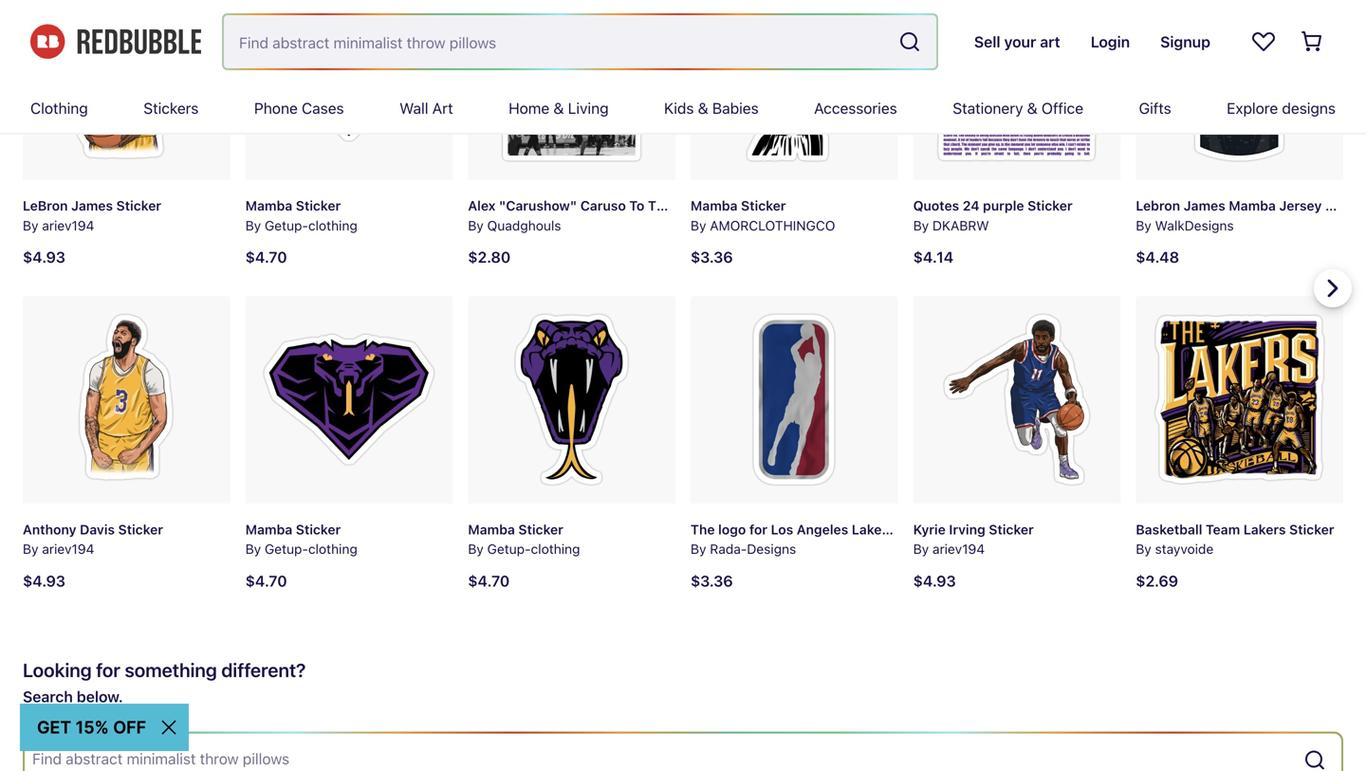 Task type: describe. For each thing, give the bounding box(es) containing it.
by inside quotes 24 purple sticker by dkabrw
[[914, 218, 929, 233]]

$4.48
[[1136, 248, 1180, 266]]

explore designs
[[1227, 99, 1336, 117]]

Search term search field
[[224, 15, 891, 68]]

mamba inside 'lebron james mamba jersey sticker by walkdesigns'
[[1229, 198, 1276, 214]]

item preview, mamba designed and sold by amorclothingco. image
[[691, 0, 898, 180]]

mamba sticker by amorclothingco
[[691, 198, 836, 233]]

the inside the alex "carushow" caruso to the chicago bulls sticker by quadghouls
[[648, 198, 672, 214]]

clothing for $4.70
[[308, 542, 358, 557]]

dkabrw
[[933, 218, 990, 233]]

clothing
[[30, 99, 88, 117]]

basketball team lakers  sticker by stayvoide
[[1136, 522, 1335, 557]]

stationery & office link
[[953, 84, 1084, 133]]

cases
[[302, 99, 344, 117]]

phone cases link
[[254, 84, 344, 133]]

kyrie irving sticker by ariev194
[[914, 522, 1034, 557]]

search
[[23, 688, 73, 706]]

walkdesigns
[[1156, 218, 1234, 233]]

& for stationery
[[1028, 99, 1038, 117]]

sticker inside 'mamba sticker by amorclothingco'
[[741, 198, 786, 214]]

quotes
[[914, 198, 960, 214]]

sticker inside basketball team lakers  sticker by stayvoide
[[1290, 522, 1335, 538]]

by inside the alex "carushow" caruso to the chicago bulls sticker by quadghouls
[[468, 218, 484, 233]]

phone
[[254, 99, 298, 117]]

$4.93 for $4.93
[[23, 572, 65, 590]]

for inside the logo for los angeles lakers fans sticker by rada-designs
[[750, 522, 768, 538]]

item preview, mamba designed and sold by getup-clothing. image for $4.70
[[246, 296, 453, 504]]

quotes 24 purple sticker by dkabrw
[[914, 198, 1073, 233]]

ariev194 inside lebron james sticker by ariev194
[[42, 218, 94, 233]]

jersey
[[1280, 198, 1322, 214]]

james for $4.48
[[1184, 198, 1226, 214]]

lebron james sticker by ariev194
[[23, 198, 161, 233]]

lebron
[[1136, 198, 1181, 214]]

item preview, quotes 24 purple designed and sold by dkabrw. image
[[914, 0, 1121, 180]]

mamba sticker by getup-clothing for $4.70
[[246, 522, 358, 557]]

james for $4.93
[[71, 198, 113, 214]]

designs
[[1283, 99, 1336, 117]]

ariev194 for $4.93
[[42, 542, 94, 557]]

clothing link
[[30, 84, 88, 133]]

home & living
[[509, 99, 609, 117]]

for inside looking for something different? search below.
[[96, 659, 120, 681]]

home & living link
[[509, 84, 609, 133]]

by inside basketball team lakers  sticker by stayvoide
[[1136, 542, 1152, 557]]

by inside the logo for los angeles lakers fans sticker by rada-designs
[[691, 542, 707, 557]]

by inside kyrie irving sticker by ariev194
[[914, 542, 929, 557]]

rada-
[[710, 542, 747, 557]]

anthony davis sticker by ariev194
[[23, 522, 163, 557]]

lakers inside basketball team lakers  sticker by stayvoide
[[1244, 522, 1287, 538]]

alex "carushow" caruso to the chicago bulls sticker by quadghouls
[[468, 198, 811, 233]]

davis
[[80, 522, 115, 538]]

kids & babies link
[[664, 84, 759, 133]]

lakers inside the logo for los angeles lakers fans sticker by rada-designs
[[852, 522, 895, 538]]

gifts link
[[1139, 84, 1172, 133]]

team
[[1206, 522, 1241, 538]]

sticker inside quotes 24 purple sticker by dkabrw
[[1028, 198, 1073, 214]]

below.
[[77, 688, 123, 706]]

stickers link
[[144, 84, 199, 133]]

$4.70 for $4.70
[[246, 572, 287, 590]]

mamba inside 'mamba sticker by amorclothingco'
[[691, 198, 738, 214]]

$4.14
[[914, 248, 954, 266]]

caruso
[[581, 198, 626, 214]]

item preview, anthony davis designed and sold by ariev194. image
[[23, 296, 230, 504]]

kyrie
[[914, 522, 946, 538]]

$3.36 for mamba sticker by amorclothingco
[[691, 248, 733, 266]]

sticker inside anthony davis sticker by ariev194
[[118, 522, 163, 538]]

fans
[[898, 522, 925, 538]]



Task type: vqa. For each thing, say whether or not it's contained in the screenshot.
To
yes



Task type: locate. For each thing, give the bounding box(es) containing it.
wall art
[[400, 99, 453, 117]]

sticker inside the logo for los angeles lakers fans sticker by rada-designs
[[929, 522, 974, 538]]

1 horizontal spatial james
[[1184, 198, 1226, 214]]

1 horizontal spatial the
[[691, 522, 715, 538]]

$4.93 down the 'anthony'
[[23, 572, 65, 590]]

accessories
[[815, 99, 898, 117]]

kids & babies
[[664, 99, 759, 117]]

sticker inside lebron james sticker by ariev194
[[116, 198, 161, 214]]

1 james from the left
[[71, 198, 113, 214]]

chicago
[[676, 198, 728, 214]]

anthony
[[23, 522, 76, 538]]

0 horizontal spatial lakers
[[852, 522, 895, 538]]

looking
[[23, 659, 92, 681]]

lebron
[[23, 198, 68, 214]]

by inside 'lebron james mamba jersey sticker by walkdesigns'
[[1136, 218, 1152, 233]]

"carushow"
[[499, 198, 577, 214]]

explore
[[1227, 99, 1279, 117]]

1 vertical spatial the
[[691, 522, 715, 538]]

24
[[963, 198, 980, 214]]

james right lebron
[[71, 198, 113, 214]]

0 horizontal spatial james
[[71, 198, 113, 214]]

2 lakers from the left
[[1244, 522, 1287, 538]]

0 vertical spatial the
[[648, 198, 672, 214]]

irving
[[949, 522, 986, 538]]

james
[[71, 198, 113, 214], [1184, 198, 1226, 214]]

& right kids
[[698, 99, 709, 117]]

the right to
[[648, 198, 672, 214]]

$4.93 for $4.14
[[914, 572, 956, 590]]

los
[[771, 522, 794, 538]]

different?
[[221, 659, 306, 681]]

stickers
[[144, 99, 199, 117]]

redbubble logo image
[[30, 24, 201, 59]]

$3.36 down chicago
[[691, 248, 733, 266]]

clothing for $2.80
[[531, 542, 580, 557]]

james up walkdesigns
[[1184, 198, 1226, 214]]

sticker
[[116, 198, 161, 214], [296, 198, 341, 214], [741, 198, 786, 214], [766, 198, 811, 214], [1028, 198, 1073, 214], [1326, 198, 1367, 214], [118, 522, 163, 538], [296, 522, 341, 538], [519, 522, 564, 538], [929, 522, 974, 538], [989, 522, 1034, 538], [1290, 522, 1335, 538]]

quadghouls
[[487, 218, 561, 233]]

clothing
[[308, 218, 358, 233], [308, 542, 358, 557], [531, 542, 580, 557]]

explore designs link
[[1227, 84, 1336, 133]]

alex
[[468, 198, 496, 214]]

for left los
[[750, 522, 768, 538]]

2 james from the left
[[1184, 198, 1226, 214]]

$4.70
[[246, 248, 287, 266], [246, 572, 287, 590], [468, 572, 510, 590]]

james inside 'lebron james mamba jersey sticker by walkdesigns'
[[1184, 198, 1226, 214]]

something
[[125, 659, 217, 681]]

the
[[648, 198, 672, 214], [691, 522, 715, 538]]

$4.93 down lebron
[[23, 248, 65, 266]]

ariev194 down lebron
[[42, 218, 94, 233]]

1 horizontal spatial lakers
[[1244, 522, 1287, 538]]

to
[[630, 198, 645, 214]]

getup- for $4.70
[[265, 542, 308, 557]]

gifts
[[1139, 99, 1172, 117]]

the inside the logo for los angeles lakers fans sticker by rada-designs
[[691, 522, 715, 538]]

sticker inside 'lebron james mamba jersey sticker by walkdesigns'
[[1326, 198, 1367, 214]]

$2.80
[[468, 248, 511, 266]]

1 horizontal spatial for
[[750, 522, 768, 538]]

1 vertical spatial $3.36
[[691, 572, 733, 590]]

$4.93
[[23, 248, 65, 266], [23, 572, 65, 590], [914, 572, 956, 590]]

by inside 'mamba sticker by amorclothingco'
[[691, 218, 707, 233]]

mamba sticker by getup-clothing
[[246, 198, 358, 233], [246, 522, 358, 557], [468, 522, 580, 557]]

stationery
[[953, 99, 1024, 117]]

getup-
[[265, 218, 308, 233], [265, 542, 308, 557], [487, 542, 531, 557]]

james inside lebron james sticker by ariev194
[[71, 198, 113, 214]]

lakers
[[852, 522, 895, 538], [1244, 522, 1287, 538]]

kids
[[664, 99, 694, 117]]

item preview, mamba designed and sold by getup-clothing. image for $2.80
[[468, 296, 676, 504]]

$3.36 down rada-
[[691, 572, 733, 590]]

2 & from the left
[[698, 99, 709, 117]]

2 horizontal spatial &
[[1028, 99, 1038, 117]]

by inside anthony davis sticker by ariev194
[[23, 542, 38, 557]]

& left living
[[554, 99, 564, 117]]

None search field
[[32, 751, 1296, 771]]

phone cases
[[254, 99, 344, 117]]

lakers left fans
[[852, 522, 895, 538]]

lakers right the team
[[1244, 522, 1287, 538]]

$2.69
[[1136, 572, 1179, 590]]

ariev194 inside kyrie irving sticker by ariev194
[[933, 542, 985, 557]]

accessories link
[[815, 84, 898, 133]]

0 vertical spatial $3.36
[[691, 248, 733, 266]]

sticker inside the alex "carushow" caruso to the chicago bulls sticker by quadghouls
[[766, 198, 811, 214]]

the logo for los angeles lakers fans sticker by rada-designs
[[691, 522, 974, 557]]

purple
[[983, 198, 1025, 214]]

stationery & office
[[953, 99, 1084, 117]]

designs
[[747, 542, 797, 557]]

sticker inside kyrie irving sticker by ariev194
[[989, 522, 1034, 538]]

ariev194 inside anthony davis sticker by ariev194
[[42, 542, 94, 557]]

home
[[509, 99, 550, 117]]

stayvoide
[[1156, 542, 1214, 557]]

1 & from the left
[[554, 99, 564, 117]]

for
[[750, 522, 768, 538], [96, 659, 120, 681]]

wall
[[400, 99, 429, 117]]

& left 'office'
[[1028, 99, 1038, 117]]

art
[[432, 99, 453, 117]]

the left logo
[[691, 522, 715, 538]]

& for kids
[[698, 99, 709, 117]]

$4.70 for $2.80
[[468, 572, 510, 590]]

$4.93 down kyrie
[[914, 572, 956, 590]]

wall art link
[[400, 84, 453, 133]]

menu bar containing clothing
[[30, 84, 1336, 133]]

menu bar
[[30, 84, 1336, 133]]

1 $3.36 from the top
[[691, 248, 733, 266]]

item preview, alex "carushow" caruso to the chicago bulls designed and sold by quadghouls. image
[[468, 0, 676, 180]]

by
[[23, 218, 38, 233], [246, 218, 261, 233], [468, 218, 484, 233], [691, 218, 707, 233], [914, 218, 929, 233], [1136, 218, 1152, 233], [23, 542, 38, 557], [246, 542, 261, 557], [468, 542, 484, 557], [691, 542, 707, 557], [914, 542, 929, 557], [1136, 542, 1152, 557]]

office
[[1042, 99, 1084, 117]]

item preview, lebron james mamba jersey designed and sold by walkdesigns. image
[[1136, 0, 1344, 180]]

by inside lebron james sticker by ariev194
[[23, 218, 38, 233]]

item preview, basketball team lakers  designed and sold by stayvoide. image
[[1136, 296, 1344, 504]]

babies
[[713, 99, 759, 117]]

item preview, lebron james designed and sold by ariev194. image
[[23, 0, 230, 180]]

item preview, the logo for los angeles lakers fans designed and sold by rada-designs. image
[[691, 296, 898, 504]]

None field
[[224, 15, 937, 68], [25, 734, 1342, 772], [25, 734, 1342, 772]]

& for home
[[554, 99, 564, 117]]

item preview, kyrie irving designed and sold by ariev194. image
[[914, 296, 1121, 504]]

ariev194 down the 'anthony'
[[42, 542, 94, 557]]

&
[[554, 99, 564, 117], [698, 99, 709, 117], [1028, 99, 1038, 117]]

& inside "link"
[[554, 99, 564, 117]]

1 vertical spatial for
[[96, 659, 120, 681]]

ariev194
[[42, 218, 94, 233], [42, 542, 94, 557], [933, 542, 985, 557]]

0 vertical spatial for
[[750, 522, 768, 538]]

3 & from the left
[[1028, 99, 1038, 117]]

$3.36 for the logo for los angeles lakers fans sticker by rada-designs
[[691, 572, 733, 590]]

for up the below.
[[96, 659, 120, 681]]

ariev194 for $4.14
[[933, 542, 985, 557]]

0 horizontal spatial the
[[648, 198, 672, 214]]

lebron james mamba jersey sticker by walkdesigns
[[1136, 198, 1367, 233]]

living
[[568, 99, 609, 117]]

logo
[[719, 522, 746, 538]]

mamba
[[246, 198, 293, 214], [691, 198, 738, 214], [1229, 198, 1276, 214], [246, 522, 293, 538], [468, 522, 515, 538]]

none field search term
[[224, 15, 937, 68]]

getup- for $2.80
[[487, 542, 531, 557]]

basketball
[[1136, 522, 1203, 538]]

angeles
[[797, 522, 849, 538]]

2 $3.36 from the top
[[691, 572, 733, 590]]

1 horizontal spatial &
[[698, 99, 709, 117]]

1 lakers from the left
[[852, 522, 895, 538]]

ariev194 down irving
[[933, 542, 985, 557]]

item preview, mamba designed and sold by getup-clothing. image
[[246, 0, 453, 180], [246, 296, 453, 504], [468, 296, 676, 504]]

mamba sticker by getup-clothing for $2.80
[[468, 522, 580, 557]]

amorclothingco
[[710, 218, 836, 233]]

0 horizontal spatial &
[[554, 99, 564, 117]]

$3.36
[[691, 248, 733, 266], [691, 572, 733, 590]]

looking for something different? search below.
[[23, 659, 306, 706]]

0 horizontal spatial for
[[96, 659, 120, 681]]

bulls
[[732, 198, 763, 214]]



